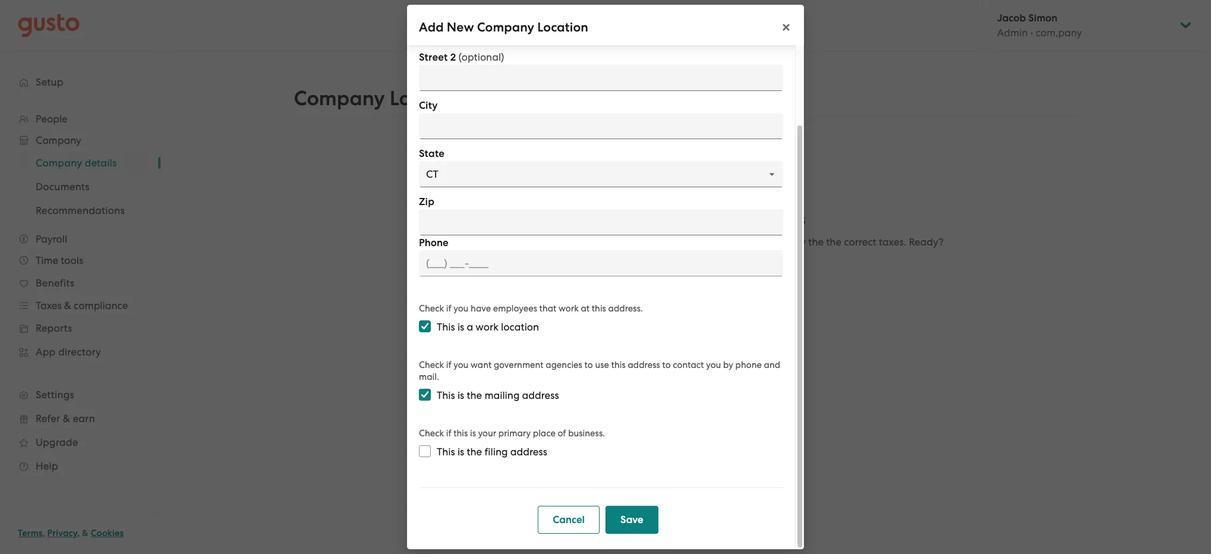 Task type: locate. For each thing, give the bounding box(es) containing it.
a inside add a location button
[[680, 264, 686, 277]]

2 if from the top
[[446, 360, 452, 370]]

address
[[628, 360, 660, 370], [522, 389, 559, 401], [511, 446, 548, 458]]

0 horizontal spatial a
[[467, 321, 473, 333]]

add for add a location
[[657, 264, 677, 277]]

phone
[[419, 237, 449, 249]]

2 vertical spatial add
[[657, 264, 677, 277]]

company
[[477, 20, 535, 35], [294, 86, 385, 111], [644, 208, 721, 229]]

this is a work location
[[437, 321, 539, 333]]

address down government
[[522, 389, 559, 401]]

1 horizontal spatial location
[[689, 264, 730, 277]]

employees
[[493, 303, 537, 314]]

0 horizontal spatial location
[[538, 20, 589, 35]]

1 horizontal spatial to
[[663, 360, 671, 370]]

if left the want at the bottom left of page
[[446, 360, 452, 370]]

0 vertical spatial add
[[419, 20, 444, 35]]

company inside dialog
[[477, 20, 535, 35]]

if for this is a work location
[[446, 303, 452, 314]]

is for this is a work location
[[458, 321, 465, 333]]

check up this is a work location option
[[419, 303, 444, 314]]

1 horizontal spatial add
[[567, 208, 600, 229]]

is right this is a work location option
[[458, 321, 465, 333]]

2 vertical spatial company
[[644, 208, 721, 229]]

add up "located"
[[567, 208, 600, 229]]

is inside tell us where your company is located so we can properly file your forms and pay the the correct taxes. ready? let's start.
[[560, 236, 567, 248]]

,
[[43, 528, 45, 539], [77, 528, 80, 539]]

file
[[698, 236, 713, 248]]

is left "located"
[[560, 236, 567, 248]]

1 check from the top
[[419, 303, 444, 314]]

this right this is the filing address checkbox
[[437, 446, 455, 458]]

1 vertical spatial if
[[446, 360, 452, 370]]

3 if from the top
[[446, 428, 452, 439]]

and right phone
[[764, 360, 781, 370]]

cancel
[[553, 514, 585, 526]]

you left have
[[454, 303, 469, 314]]

add inside button
[[657, 264, 677, 277]]

this up the this is the filing address
[[454, 428, 468, 439]]

0 horizontal spatial this
[[454, 428, 468, 439]]

1 vertical spatial location
[[689, 264, 730, 277]]

and
[[767, 236, 786, 248], [764, 360, 781, 370]]

addresses
[[725, 208, 806, 229]]

company
[[514, 236, 558, 248]]

you
[[454, 303, 469, 314], [454, 360, 469, 370], [707, 360, 721, 370]]

work down have
[[476, 321, 499, 333]]

primary
[[499, 428, 531, 439]]

1 horizontal spatial a
[[680, 264, 686, 277]]

if up the this is the filing address
[[446, 428, 452, 439]]

your inside "add company location" dialog
[[478, 428, 497, 439]]

mail.
[[419, 372, 439, 382]]

and left pay
[[767, 236, 786, 248]]

3 this from the top
[[437, 446, 455, 458]]

a down have
[[467, 321, 473, 333]]

check for this is the filing address
[[419, 428, 444, 439]]

is right 'this is the mailing address' option
[[458, 389, 465, 401]]

2 check from the top
[[419, 360, 444, 370]]

0 vertical spatial address
[[628, 360, 660, 370]]

business.
[[569, 428, 605, 439]]

0 horizontal spatial work
[[476, 321, 499, 333]]

account menu element
[[982, 0, 1194, 51]]

a down let's
[[680, 264, 686, 277]]

check for this is a work location
[[419, 303, 444, 314]]

the left "filing"
[[467, 446, 482, 458]]

street
[[419, 51, 448, 64]]

1 vertical spatial company
[[294, 86, 385, 111]]

you for a
[[454, 303, 469, 314]]

if for this is the mailing address
[[446, 360, 452, 370]]

0 vertical spatial company
[[477, 20, 535, 35]]

check up mail.
[[419, 360, 444, 370]]

cookies button
[[91, 526, 124, 541]]

1 to from the left
[[585, 360, 593, 370]]

you left by
[[707, 360, 721, 370]]

add
[[419, 20, 444, 35], [567, 208, 600, 229], [657, 264, 677, 277]]

this right this is a work location option
[[437, 321, 455, 333]]

1 , from the left
[[43, 528, 45, 539]]

tell us where your company is located so we can properly file your forms and pay the the correct taxes. ready? let's start.
[[429, 236, 944, 262]]

2 horizontal spatial add
[[657, 264, 677, 277]]

this
[[592, 303, 606, 314], [612, 360, 626, 370], [454, 428, 468, 439]]

0 vertical spatial and
[[767, 236, 786, 248]]

&
[[82, 528, 89, 539]]

check if you have employees that work at this address.
[[419, 303, 643, 314]]

1 vertical spatial this
[[612, 360, 626, 370]]

if left have
[[446, 303, 452, 314]]

location
[[538, 20, 589, 35], [689, 264, 730, 277]]

, left "&"
[[77, 528, 80, 539]]

check if you want government agencies to use this address to contact you by phone and mail.
[[419, 360, 781, 382]]

1 vertical spatial check
[[419, 360, 444, 370]]

2 horizontal spatial company
[[644, 208, 721, 229]]

3 check from the top
[[419, 428, 444, 439]]

1 if from the top
[[446, 303, 452, 314]]

address down primary
[[511, 446, 548, 458]]

is
[[560, 236, 567, 248], [458, 321, 465, 333], [458, 389, 465, 401], [470, 428, 476, 439], [458, 446, 465, 458]]

1 vertical spatial add
[[567, 208, 600, 229]]

0 horizontal spatial to
[[585, 360, 593, 370]]

your right where
[[491, 236, 512, 248]]

2 horizontal spatial this
[[612, 360, 626, 370]]

Street 2 field
[[419, 65, 784, 91]]

at
[[581, 303, 590, 314]]

add down let's
[[657, 264, 677, 277]]

the
[[809, 236, 824, 248], [827, 236, 842, 248], [467, 389, 482, 401], [467, 446, 482, 458]]

1 this from the top
[[437, 321, 455, 333]]

locations
[[390, 86, 479, 111]]

Phone text field
[[419, 250, 784, 276]]

1 vertical spatial work
[[476, 321, 499, 333]]

if
[[446, 303, 452, 314], [446, 360, 452, 370], [446, 428, 452, 439]]

this right at
[[592, 303, 606, 314]]

0 horizontal spatial ,
[[43, 528, 45, 539]]

add a location button
[[643, 264, 730, 278]]

0 vertical spatial a
[[680, 264, 686, 277]]

is for this is the filing address
[[458, 446, 465, 458]]

filing
[[485, 446, 508, 458]]

start.
[[685, 250, 710, 262]]

0 vertical spatial this
[[437, 321, 455, 333]]

a
[[680, 264, 686, 277], [467, 321, 473, 333]]

address for this is the mailing address
[[522, 389, 559, 401]]

1 horizontal spatial company
[[477, 20, 535, 35]]

2 vertical spatial if
[[446, 428, 452, 439]]

mailing
[[485, 389, 520, 401]]

2 vertical spatial address
[[511, 446, 548, 458]]

check inside the check if you want government agencies to use this address to contact you by phone and mail.
[[419, 360, 444, 370]]

0 vertical spatial check
[[419, 303, 444, 314]]

to left contact
[[663, 360, 671, 370]]

company for add your company addresses
[[644, 208, 721, 229]]

2 vertical spatial this
[[437, 446, 455, 458]]

is left "filing"
[[458, 446, 465, 458]]

work
[[559, 303, 579, 314], [476, 321, 499, 333]]

1 horizontal spatial this
[[592, 303, 606, 314]]

2
[[451, 51, 456, 64]]

1 vertical spatial this
[[437, 389, 455, 401]]

to left use
[[585, 360, 593, 370]]

address right use
[[628, 360, 660, 370]]

work left at
[[559, 303, 579, 314]]

check up this is the filing address checkbox
[[419, 428, 444, 439]]

0 vertical spatial work
[[559, 303, 579, 314]]

your up the this is the filing address
[[478, 428, 497, 439]]

check
[[419, 303, 444, 314], [419, 360, 444, 370], [419, 428, 444, 439]]

forms
[[738, 236, 765, 248]]

location inside dialog
[[538, 20, 589, 35]]

2 vertical spatial this
[[454, 428, 468, 439]]

the right pay
[[809, 236, 824, 248]]

0 vertical spatial location
[[538, 20, 589, 35]]

location
[[501, 321, 539, 333]]

address.
[[609, 303, 643, 314]]

add left the new
[[419, 20, 444, 35]]

home image
[[18, 13, 80, 37]]

this right use
[[612, 360, 626, 370]]

this
[[437, 321, 455, 333], [437, 389, 455, 401], [437, 446, 455, 458]]

1 horizontal spatial ,
[[77, 528, 80, 539]]

cookies
[[91, 528, 124, 539]]

if inside the check if you want government agencies to use this address to contact you by phone and mail.
[[446, 360, 452, 370]]

you left the want at the bottom left of page
[[454, 360, 469, 370]]

your
[[491, 236, 512, 248], [715, 236, 736, 248], [478, 428, 497, 439]]

1 vertical spatial address
[[522, 389, 559, 401]]

add inside dialog
[[419, 20, 444, 35]]

0 vertical spatial if
[[446, 303, 452, 314]]

0 horizontal spatial add
[[419, 20, 444, 35]]

terms link
[[18, 528, 43, 539]]

0 vertical spatial this
[[592, 303, 606, 314]]

this right 'this is the mailing address' option
[[437, 389, 455, 401]]

(optional)
[[459, 51, 505, 63]]

to
[[585, 360, 593, 370], [663, 360, 671, 370]]

company for add new company location
[[477, 20, 535, 35]]

this inside the check if you want government agencies to use this address to contact you by phone and mail.
[[612, 360, 626, 370]]

where
[[459, 236, 488, 248]]

new
[[447, 20, 474, 35]]

1 vertical spatial and
[[764, 360, 781, 370]]

2 this from the top
[[437, 389, 455, 401]]

, left privacy link
[[43, 528, 45, 539]]

and inside tell us where your company is located so we can properly file your forms and pay the the correct taxes. ready? let's start.
[[767, 236, 786, 248]]

1 vertical spatial a
[[467, 321, 473, 333]]

tell
[[429, 236, 444, 248]]

2 vertical spatial check
[[419, 428, 444, 439]]

Zip field
[[419, 209, 784, 235]]

let's
[[663, 250, 683, 262]]



Task type: vqa. For each thing, say whether or not it's contained in the screenshot.
Check to the middle
yes



Task type: describe. For each thing, give the bounding box(es) containing it.
is up the this is the filing address
[[470, 428, 476, 439]]

pay
[[788, 236, 806, 248]]

place
[[533, 428, 556, 439]]

add new company location
[[419, 20, 589, 35]]

company addresses image
[[664, 149, 709, 193]]

1 horizontal spatial work
[[559, 303, 579, 314]]

government
[[494, 360, 544, 370]]

correct
[[845, 236, 877, 248]]

check if this is your primary place of business.
[[419, 428, 605, 439]]

your right file
[[715, 236, 736, 248]]

this for address
[[612, 360, 626, 370]]

agencies
[[546, 360, 583, 370]]

company locations
[[294, 86, 479, 111]]

cancel button
[[538, 506, 600, 534]]

city
[[419, 99, 438, 112]]

add for add new company location
[[419, 20, 444, 35]]

location inside button
[[689, 264, 730, 277]]

located
[[570, 236, 605, 248]]

want
[[471, 360, 492, 370]]

zip
[[419, 196, 435, 208]]

0 horizontal spatial company
[[294, 86, 385, 111]]

this is the mailing address
[[437, 389, 559, 401]]

we
[[621, 236, 634, 248]]

properly
[[657, 236, 696, 248]]

address for this is the filing address
[[511, 446, 548, 458]]

This is the filing address checkbox
[[419, 445, 431, 457]]

privacy link
[[47, 528, 77, 539]]

use
[[595, 360, 609, 370]]

add company location dialog
[[407, 0, 805, 549]]

a inside "add company location" dialog
[[467, 321, 473, 333]]

street 2 (optional)
[[419, 51, 505, 64]]

This is the mailing address checkbox
[[419, 389, 431, 401]]

your
[[604, 208, 640, 229]]

terms
[[18, 528, 43, 539]]

address inside the check if you want government agencies to use this address to contact you by phone and mail.
[[628, 360, 660, 370]]

this for this is the filing address
[[437, 446, 455, 458]]

City field
[[419, 113, 784, 139]]

if for this is the filing address
[[446, 428, 452, 439]]

this for this is the mailing address
[[437, 389, 455, 401]]

you for the
[[454, 360, 469, 370]]

so
[[608, 236, 618, 248]]

the left 'mailing'
[[467, 389, 482, 401]]

is for this is the mailing address
[[458, 389, 465, 401]]

this is the filing address
[[437, 446, 548, 458]]

2 , from the left
[[77, 528, 80, 539]]

us
[[447, 236, 457, 248]]

terms , privacy , & cookies
[[18, 528, 124, 539]]

save button
[[606, 506, 659, 534]]

add for add your company addresses
[[567, 208, 600, 229]]

the left correct
[[827, 236, 842, 248]]

add a location
[[657, 264, 730, 277]]

have
[[471, 303, 491, 314]]

phone
[[736, 360, 762, 370]]

state
[[419, 147, 445, 160]]

and inside the check if you want government agencies to use this address to contact you by phone and mail.
[[764, 360, 781, 370]]

save
[[621, 514, 644, 526]]

privacy
[[47, 528, 77, 539]]

this for location
[[592, 303, 606, 314]]

check for this is the mailing address
[[419, 360, 444, 370]]

This is a work location checkbox
[[419, 320, 431, 332]]

by
[[724, 360, 734, 370]]

can
[[637, 236, 654, 248]]

that
[[540, 303, 557, 314]]

add your company addresses
[[567, 208, 806, 229]]

2 to from the left
[[663, 360, 671, 370]]

contact
[[673, 360, 704, 370]]

taxes.
[[880, 236, 907, 248]]

of
[[558, 428, 566, 439]]

this for this is a work location
[[437, 321, 455, 333]]

ready?
[[909, 236, 944, 248]]



